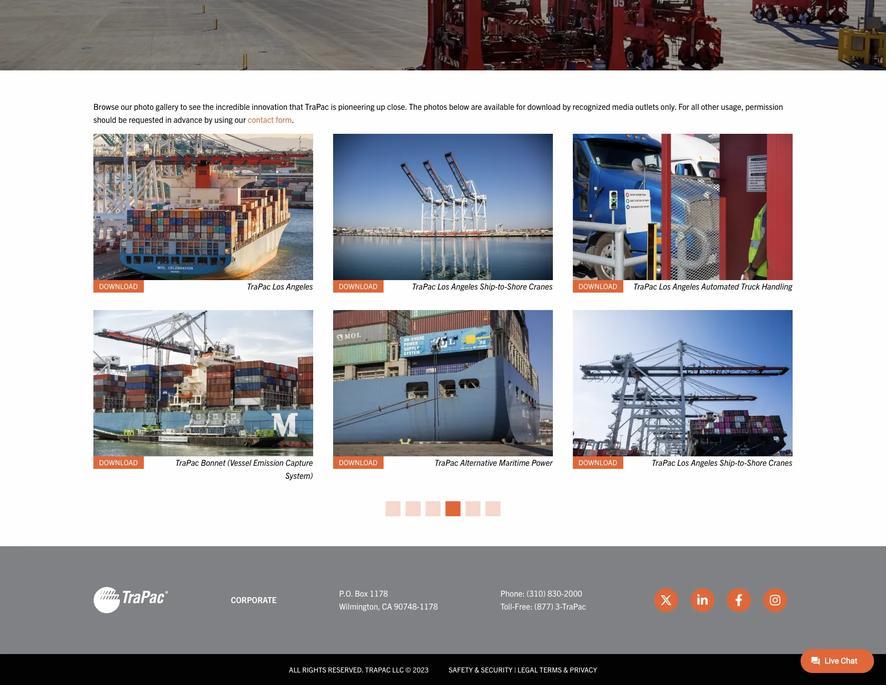 Task type: describe. For each thing, give the bounding box(es) containing it.
toll-
[[501, 602, 515, 612]]

trapac alternative maritime power
[[435, 458, 553, 468]]

incredible
[[216, 102, 250, 112]]

all rights reserved. trapac llc © 2023
[[289, 666, 429, 675]]

2 & from the left
[[564, 666, 569, 675]]

should
[[93, 114, 116, 124]]

trapac bonnet (vessel emission capture system) image
[[93, 311, 313, 457]]

trapac inside browse our photo gallery to see the incredible innovation that trapac is pioneering up close. the photos below are available for download by recognized media outlets only. for all other usage, permission should be requested in advance by using our
[[305, 102, 329, 112]]

is
[[331, 102, 336, 112]]

be
[[118, 114, 127, 124]]

usage,
[[721, 102, 744, 112]]

1 vertical spatial trapac los angeles ship-to-shore cranes
[[652, 458, 793, 468]]

footer containing p.o. box 1178
[[0, 547, 887, 686]]

1 horizontal spatial our
[[235, 114, 246, 124]]

0 horizontal spatial ship-
[[480, 282, 498, 292]]

trapac los angeles
[[247, 282, 313, 292]]

trapac inside trapac bonnet (vessel emission capture system)
[[176, 458, 199, 468]]

.
[[292, 114, 294, 124]]

p.o.
[[339, 589, 353, 599]]

|
[[515, 666, 516, 675]]

power
[[532, 458, 553, 468]]

trapac los angeles automated truck handling
[[634, 282, 793, 292]]

corporate
[[231, 595, 277, 605]]

all
[[692, 102, 700, 112]]

below
[[449, 102, 469, 112]]

(877)
[[535, 602, 554, 612]]

download
[[528, 102, 561, 112]]

system)
[[286, 471, 313, 481]]

capture
[[286, 458, 313, 468]]

all
[[289, 666, 301, 675]]

legal
[[518, 666, 538, 675]]

download for 'trapac bonnet (vessel emission capture system)' image
[[99, 459, 138, 468]]

maritime
[[499, 458, 530, 468]]

trapac
[[365, 666, 391, 675]]

0 horizontal spatial shore
[[508, 282, 528, 292]]

bonnet
[[201, 458, 226, 468]]

security
[[481, 666, 513, 675]]

are
[[471, 102, 482, 112]]

up
[[377, 102, 386, 112]]

download link for the trapac alternative maritime power image
[[333, 457, 384, 470]]

phone:
[[501, 589, 525, 599]]

p.o. box 1178 wilmington, ca 90748-1178
[[339, 589, 438, 612]]

0 vertical spatial our
[[121, 102, 132, 112]]

alternative
[[461, 458, 498, 468]]

gallery
[[156, 102, 179, 112]]

safety & security | legal terms & privacy
[[449, 666, 597, 675]]

90748-
[[394, 602, 420, 612]]

0 vertical spatial trapac los angeles ship-to-shore cranes image
[[333, 134, 553, 281]]

main content containing browse our photo gallery to see the incredible innovation that trapac is pioneering up close. the photos below are available for download by recognized media outlets only. for all other usage, permission should be requested in advance by using our
[[83, 101, 803, 517]]

llc
[[392, 666, 404, 675]]

1 vertical spatial by
[[204, 114, 213, 124]]

1 horizontal spatial ship-
[[720, 458, 738, 468]]

reserved.
[[328, 666, 364, 675]]

the
[[409, 102, 422, 112]]

available
[[484, 102, 515, 112]]

for
[[517, 102, 526, 112]]

download for 'trapac los angeles' image
[[99, 282, 138, 291]]

1 vertical spatial trapac los angeles ship-to-shore cranes image
[[573, 311, 793, 457]]

handling
[[762, 282, 793, 292]]

form
[[276, 114, 292, 124]]

legal terms & privacy link
[[518, 666, 597, 675]]



Task type: vqa. For each thing, say whether or not it's contained in the screenshot.
MOST
no



Task type: locate. For each thing, give the bounding box(es) containing it.
contact form .
[[248, 114, 294, 124]]

& right 'terms'
[[564, 666, 569, 675]]

830-
[[548, 589, 564, 599]]

contact
[[248, 114, 274, 124]]

by right 'download'
[[563, 102, 571, 112]]

1 vertical spatial 1178
[[420, 602, 438, 612]]

browse our photo gallery to see the incredible innovation that trapac is pioneering up close. the photos below are available for download by recognized media outlets only. for all other usage, permission should be requested in advance by using our
[[93, 102, 784, 124]]

0 horizontal spatial our
[[121, 102, 132, 112]]

trapac bonnet (vessel emission capture system)
[[176, 458, 313, 481]]

0 vertical spatial to-
[[498, 282, 508, 292]]

cranes
[[529, 282, 553, 292], [769, 458, 793, 468]]

1 horizontal spatial 1178
[[420, 602, 438, 612]]

1 horizontal spatial shore
[[748, 458, 767, 468]]

rights
[[302, 666, 327, 675]]

by down the
[[204, 114, 213, 124]]

trapac los angeles automated truck handling image
[[573, 134, 793, 281]]

1178
[[370, 589, 388, 599], [420, 602, 438, 612]]

permission
[[746, 102, 784, 112]]

in
[[165, 114, 172, 124]]

that
[[290, 102, 303, 112]]

ship-
[[480, 282, 498, 292], [720, 458, 738, 468]]

browse
[[93, 102, 119, 112]]

to
[[180, 102, 187, 112]]

our down incredible
[[235, 114, 246, 124]]

(vessel
[[228, 458, 252, 468]]

1 horizontal spatial &
[[564, 666, 569, 675]]

1 & from the left
[[475, 666, 480, 675]]

0 vertical spatial by
[[563, 102, 571, 112]]

privacy
[[570, 666, 597, 675]]

only.
[[661, 102, 677, 112]]

0 horizontal spatial by
[[204, 114, 213, 124]]

download link
[[93, 281, 144, 293], [333, 281, 384, 293], [573, 281, 624, 293], [93, 457, 144, 470], [333, 457, 384, 470], [573, 457, 624, 470]]

trapac alternative maritime power image
[[333, 311, 553, 457]]

truck
[[742, 282, 761, 292]]

download
[[99, 282, 138, 291], [339, 282, 378, 291], [579, 282, 618, 291], [99, 459, 138, 468], [339, 459, 378, 468], [579, 459, 618, 468]]

outlets
[[636, 102, 659, 112]]

to-
[[498, 282, 508, 292], [738, 458, 748, 468]]

download link for 'trapac los angeles' image
[[93, 281, 144, 293]]

0 horizontal spatial trapac los angeles ship-to-shore cranes image
[[333, 134, 553, 281]]

our
[[121, 102, 132, 112], [235, 114, 246, 124]]

tab panel containing trapac los angeles
[[83, 134, 803, 500]]

photo
[[134, 102, 154, 112]]

other
[[701, 102, 720, 112]]

our up be
[[121, 102, 132, 112]]

0 vertical spatial shore
[[508, 282, 528, 292]]

download link for 'trapac bonnet (vessel emission capture system)' image
[[93, 457, 144, 470]]

contact form link
[[248, 114, 292, 124]]

2023
[[413, 666, 429, 675]]

trapac
[[305, 102, 329, 112], [247, 282, 271, 292], [412, 282, 436, 292], [634, 282, 658, 292], [176, 458, 199, 468], [435, 458, 459, 468], [652, 458, 676, 468], [563, 602, 587, 612]]

automated
[[702, 282, 740, 292]]

by
[[563, 102, 571, 112], [204, 114, 213, 124]]

0 vertical spatial cranes
[[529, 282, 553, 292]]

2000
[[564, 589, 583, 599]]

close.
[[387, 102, 407, 112]]

0 horizontal spatial 1178
[[370, 589, 388, 599]]

phone: (310) 830-2000 toll-free: (877) 3-trapac
[[501, 589, 587, 612]]

download for trapac los angeles automated truck handling image at the right
[[579, 282, 618, 291]]

corporate image
[[93, 587, 168, 615]]

emission
[[254, 458, 284, 468]]

download for the trapac alternative maritime power image
[[339, 459, 378, 468]]

main content
[[83, 101, 803, 517]]

terms
[[540, 666, 562, 675]]

0 vertical spatial ship-
[[480, 282, 498, 292]]

ca
[[382, 602, 392, 612]]

1 vertical spatial cranes
[[769, 458, 793, 468]]

1 horizontal spatial to-
[[738, 458, 748, 468]]

safety
[[449, 666, 473, 675]]

1 vertical spatial ship-
[[720, 458, 738, 468]]

photos
[[424, 102, 447, 112]]

using
[[214, 114, 233, 124]]

wilmington,
[[339, 602, 380, 612]]

requested
[[129, 114, 164, 124]]

free:
[[515, 602, 533, 612]]

0 horizontal spatial to-
[[498, 282, 508, 292]]

see
[[189, 102, 201, 112]]

tab list
[[83, 500, 803, 517]]

0 horizontal spatial &
[[475, 666, 480, 675]]

1178 right ca
[[420, 602, 438, 612]]

download link for trapac los angeles automated truck handling image at the right
[[573, 281, 624, 293]]

1 vertical spatial shore
[[748, 458, 767, 468]]

1 vertical spatial our
[[235, 114, 246, 124]]

3-
[[556, 602, 563, 612]]

pioneering
[[338, 102, 375, 112]]

footer
[[0, 547, 887, 686]]

trapac inside phone: (310) 830-2000 toll-free: (877) 3-trapac
[[563, 602, 587, 612]]

0 vertical spatial 1178
[[370, 589, 388, 599]]

media
[[613, 102, 634, 112]]

(310)
[[527, 589, 546, 599]]

tab panel
[[83, 134, 803, 500]]

0 horizontal spatial cranes
[[529, 282, 553, 292]]

1178 up ca
[[370, 589, 388, 599]]

trapac los angeles ship-to-shore cranes image
[[333, 134, 553, 281], [573, 311, 793, 457]]

los
[[273, 282, 285, 292], [438, 282, 450, 292], [660, 282, 671, 292], [678, 458, 690, 468]]

1 horizontal spatial by
[[563, 102, 571, 112]]

0 horizontal spatial trapac los angeles ship-to-shore cranes
[[412, 282, 553, 292]]

advance
[[174, 114, 203, 124]]

box
[[355, 589, 368, 599]]

1 horizontal spatial cranes
[[769, 458, 793, 468]]

1 vertical spatial to-
[[738, 458, 748, 468]]

for
[[679, 102, 690, 112]]

1 horizontal spatial trapac los angeles ship-to-shore cranes image
[[573, 311, 793, 457]]

innovation
[[252, 102, 288, 112]]

safety & security link
[[449, 666, 513, 675]]

shore
[[508, 282, 528, 292], [748, 458, 767, 468]]

angeles
[[286, 282, 313, 292], [452, 282, 479, 292], [673, 282, 700, 292], [692, 458, 718, 468]]

1 horizontal spatial trapac los angeles ship-to-shore cranes
[[652, 458, 793, 468]]

&
[[475, 666, 480, 675], [564, 666, 569, 675]]

& right safety
[[475, 666, 480, 675]]

0 vertical spatial trapac los angeles ship-to-shore cranes
[[412, 282, 553, 292]]

trapac los angeles image
[[93, 134, 313, 281]]

trapac los angeles ship-to-shore cranes
[[412, 282, 553, 292], [652, 458, 793, 468]]

the
[[203, 102, 214, 112]]

recognized
[[573, 102, 611, 112]]

©
[[406, 666, 411, 675]]



